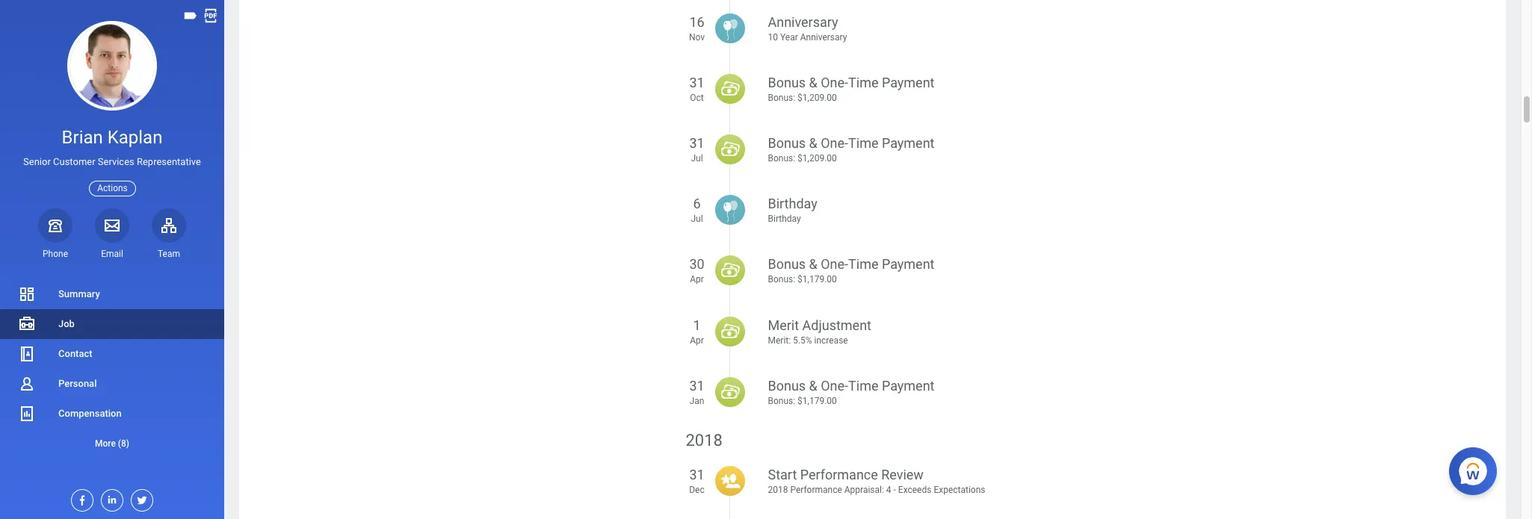 Task type: describe. For each thing, give the bounding box(es) containing it.
expectations
[[934, 486, 986, 496]]

facebook image
[[72, 490, 88, 507]]

31 dec
[[689, 467, 705, 496]]

oct
[[690, 93, 704, 103]]

2018 menu item
[[686, 430, 1060, 520]]

payment for 31 jan
[[882, 378, 935, 394]]

tag image
[[182, 7, 199, 24]]

time for 31 jul
[[849, 135, 879, 151]]

31 for 31 oct
[[690, 75, 705, 90]]

1 vertical spatial anniversary
[[800, 32, 847, 42]]

bonus & one-time payment bonus: $1,179.00 for 31
[[768, 378, 935, 407]]

linkedin image
[[102, 490, 118, 506]]

merit:
[[768, 335, 791, 346]]

4
[[887, 486, 892, 496]]

actions button
[[89, 181, 136, 196]]

brian
[[62, 127, 103, 148]]

summary
[[58, 289, 100, 300]]

nov
[[689, 32, 705, 42]]

brian kaplan
[[62, 127, 163, 148]]

anniversary 10 year anniversary
[[768, 14, 847, 42]]

job link
[[0, 309, 224, 339]]

1 apr
[[690, 317, 704, 346]]

30
[[690, 257, 705, 272]]

dec
[[689, 486, 705, 496]]

$1,209.00 for 31 jul
[[798, 153, 837, 164]]

team link
[[152, 208, 186, 260]]

merit
[[768, 317, 799, 333]]

-
[[894, 486, 896, 496]]

phone image
[[45, 217, 66, 235]]

adjustment
[[803, 317, 872, 333]]

personal image
[[18, 375, 36, 393]]

personal link
[[0, 369, 224, 399]]

phone
[[43, 249, 68, 259]]

bonus: for 30 apr
[[768, 275, 796, 285]]

merit adjustment merit: 5.5% increase
[[768, 317, 872, 346]]

services
[[98, 156, 134, 168]]

one- for 31 oct
[[821, 75, 849, 90]]

time for 31 oct
[[849, 75, 879, 90]]

start performance review 2018 performance appraisal: 4 - exceeds expectations
[[768, 467, 986, 496]]

more (8) button
[[0, 429, 224, 459]]

bonus for 31 jul
[[768, 135, 806, 151]]

summary link
[[0, 280, 224, 309]]

compensation image
[[18, 405, 36, 423]]

1 vertical spatial performance
[[791, 486, 842, 496]]

bonus & one-time payment bonus: $1,179.00 for 30
[[768, 257, 935, 285]]

bonus for 31 jan
[[768, 378, 806, 394]]

year
[[780, 32, 798, 42]]

team brian kaplan element
[[152, 248, 186, 260]]

apr for 1
[[690, 335, 704, 346]]

31 oct
[[690, 75, 705, 103]]

job
[[58, 318, 75, 330]]

$1,179.00 for 31
[[798, 396, 837, 407]]

10
[[768, 32, 778, 42]]

& for 31 jul
[[809, 135, 818, 151]]

31 jul
[[690, 135, 705, 164]]

increase
[[814, 335, 848, 346]]



Task type: locate. For each thing, give the bounding box(es) containing it.
4 bonus: from the top
[[768, 396, 796, 407]]

2018 down start
[[768, 486, 788, 496]]

summary image
[[18, 286, 36, 304]]

performance down start
[[791, 486, 842, 496]]

0 vertical spatial 2018
[[686, 431, 723, 450]]

31 for 31 jul
[[690, 135, 705, 151]]

bonus & one-time payment bonus: $1,209.00 for 31 oct
[[768, 75, 935, 103]]

1 apr from the top
[[690, 275, 704, 285]]

2 payment from the top
[[882, 135, 935, 151]]

jul
[[691, 153, 703, 164], [691, 214, 703, 224]]

2 31 from the top
[[690, 135, 705, 151]]

6 jul
[[691, 196, 703, 224]]

&
[[809, 75, 818, 90], [809, 135, 818, 151], [809, 257, 818, 272], [809, 378, 818, 394]]

contact
[[58, 348, 92, 360]]

0 vertical spatial performance
[[800, 467, 878, 483]]

& down birthday birthday
[[809, 257, 818, 272]]

bonus: down year at the top right of the page
[[768, 93, 796, 103]]

one- for 31 jul
[[821, 135, 849, 151]]

contact image
[[18, 345, 36, 363]]

& down 5.5%
[[809, 378, 818, 394]]

$1,179.00 up adjustment at right bottom
[[798, 275, 837, 285]]

list
[[0, 280, 224, 459]]

1 vertical spatial bonus & one-time payment bonus: $1,179.00
[[768, 378, 935, 407]]

4 & from the top
[[809, 378, 818, 394]]

performance
[[800, 467, 878, 483], [791, 486, 842, 496]]

0 vertical spatial birthday
[[768, 196, 818, 212]]

4 31 from the top
[[690, 467, 705, 483]]

one- for 31 jan
[[821, 378, 849, 394]]

payment for 31 jul
[[882, 135, 935, 151]]

2 bonus: from the top
[[768, 153, 796, 164]]

2018
[[686, 431, 723, 450], [768, 486, 788, 496]]

1 bonus & one-time payment bonus: $1,209.00 from the top
[[768, 75, 935, 103]]

16
[[690, 14, 705, 30]]

2 time from the top
[[849, 135, 879, 151]]

31 up jan
[[690, 378, 705, 394]]

senior customer services representative
[[23, 156, 201, 168]]

appraisal:
[[845, 486, 884, 496]]

representative
[[137, 156, 201, 168]]

& for 31 oct
[[809, 75, 818, 90]]

2 $1,179.00 from the top
[[798, 396, 837, 407]]

1 31 from the top
[[690, 75, 705, 90]]

start
[[768, 467, 797, 483]]

1
[[693, 317, 701, 333]]

3 & from the top
[[809, 257, 818, 272]]

2 $1,209.00 from the top
[[798, 153, 837, 164]]

3 bonus from the top
[[768, 257, 806, 272]]

email brian kaplan element
[[95, 248, 129, 260]]

apr inside 30 apr
[[690, 275, 704, 285]]

1 bonus from the top
[[768, 75, 806, 90]]

& for 30 apr
[[809, 257, 818, 272]]

16 nov
[[689, 14, 705, 42]]

payment for 30 apr
[[882, 257, 935, 272]]

bonus down merit:
[[768, 378, 806, 394]]

1 $1,179.00 from the top
[[798, 275, 837, 285]]

bonus
[[768, 75, 806, 90], [768, 135, 806, 151], [768, 257, 806, 272], [768, 378, 806, 394]]

$1,179.00 for 30
[[798, 275, 837, 285]]

0 vertical spatial bonus & one-time payment bonus: $1,179.00
[[768, 257, 935, 285]]

customer
[[53, 156, 95, 168]]

jul up 6
[[691, 153, 703, 164]]

2 bonus & one-time payment bonus: $1,179.00 from the top
[[768, 378, 935, 407]]

kaplan
[[107, 127, 163, 148]]

bonus & one-time payment bonus: $1,179.00
[[768, 257, 935, 285], [768, 378, 935, 407]]

& down anniversary 10 year anniversary
[[809, 75, 818, 90]]

anniversary up year at the top right of the page
[[768, 14, 838, 30]]

1 vertical spatial jul
[[691, 214, 703, 224]]

1 vertical spatial 2018
[[768, 486, 788, 496]]

bonus & one-time payment bonus: $1,179.00 down "increase"
[[768, 378, 935, 407]]

$1,209.00 down year at the top right of the page
[[798, 93, 837, 103]]

0 vertical spatial bonus & one-time payment bonus: $1,209.00
[[768, 75, 935, 103]]

one- for 30 apr
[[821, 257, 849, 272]]

0 horizontal spatial 2018
[[686, 431, 723, 450]]

0 vertical spatial $1,209.00
[[798, 93, 837, 103]]

team
[[158, 249, 180, 259]]

3 bonus: from the top
[[768, 275, 796, 285]]

job image
[[18, 315, 36, 333]]

exceeds
[[898, 486, 932, 496]]

bonus & one-time payment bonus: $1,209.00 for 31 jul
[[768, 135, 935, 164]]

time
[[849, 75, 879, 90], [849, 135, 879, 151], [849, 257, 879, 272], [849, 378, 879, 394]]

compensation
[[58, 408, 122, 419]]

& for 31 jan
[[809, 378, 818, 394]]

bonus: for 31 jul
[[768, 153, 796, 164]]

actions
[[97, 183, 128, 193]]

apr down 30
[[690, 275, 704, 285]]

more
[[95, 439, 116, 449]]

phone brian kaplan element
[[38, 248, 73, 260]]

5.5%
[[793, 335, 812, 346]]

31 for 31 dec
[[690, 467, 705, 483]]

1 jul from the top
[[691, 153, 703, 164]]

4 payment from the top
[[882, 378, 935, 394]]

email button
[[95, 208, 129, 260]]

bonus: for 31 jan
[[768, 396, 796, 407]]

email
[[101, 249, 123, 259]]

3 time from the top
[[849, 257, 879, 272]]

1 bonus: from the top
[[768, 93, 796, 103]]

0 vertical spatial anniversary
[[768, 14, 838, 30]]

more (8) button
[[0, 435, 224, 453]]

bonus & one-time payment bonus: $1,209.00
[[768, 75, 935, 103], [768, 135, 935, 164]]

view printable version (pdf) image
[[203, 7, 219, 24]]

0 vertical spatial apr
[[690, 275, 704, 285]]

bonus: up merit
[[768, 275, 796, 285]]

review
[[882, 467, 924, 483]]

jul inside 31 jul
[[691, 153, 703, 164]]

$1,209.00 up birthday birthday
[[798, 153, 837, 164]]

31 for 31 jan
[[690, 378, 705, 394]]

31 inside 31 dec
[[690, 467, 705, 483]]

bonus for 31 oct
[[768, 75, 806, 90]]

(8)
[[118, 439, 129, 449]]

birthday birthday
[[768, 196, 818, 224]]

1 vertical spatial birthday
[[768, 214, 801, 224]]

$1,209.00
[[798, 93, 837, 103], [798, 153, 837, 164]]

time for 31 jan
[[849, 378, 879, 394]]

0 vertical spatial jul
[[691, 153, 703, 164]]

contact link
[[0, 339, 224, 369]]

1 vertical spatial $1,179.00
[[798, 396, 837, 407]]

bonus: for 31 oct
[[768, 93, 796, 103]]

1 payment from the top
[[882, 75, 935, 90]]

apr
[[690, 275, 704, 285], [690, 335, 704, 346]]

4 time from the top
[[849, 378, 879, 394]]

4 one- from the top
[[821, 378, 849, 394]]

31 up "oct"
[[690, 75, 705, 90]]

mail image
[[103, 217, 121, 235]]

2 bonus from the top
[[768, 135, 806, 151]]

bonus: down merit:
[[768, 396, 796, 407]]

0 vertical spatial $1,179.00
[[798, 275, 837, 285]]

performance up appraisal:
[[800, 467, 878, 483]]

view team image
[[160, 217, 178, 235]]

1 bonus & one-time payment bonus: $1,179.00 from the top
[[768, 257, 935, 285]]

2 apr from the top
[[690, 335, 704, 346]]

payment for 31 oct
[[882, 75, 935, 90]]

senior
[[23, 156, 51, 168]]

2018 inside start performance review 2018 performance appraisal: 4 - exceeds expectations
[[768, 486, 788, 496]]

anniversary right year at the top right of the page
[[800, 32, 847, 42]]

personal
[[58, 378, 97, 389]]

anniversary
[[768, 14, 838, 30], [800, 32, 847, 42]]

compensation link
[[0, 399, 224, 429]]

jan
[[690, 396, 705, 407]]

$1,209.00 for 31 oct
[[798, 93, 837, 103]]

3 one- from the top
[[821, 257, 849, 272]]

1 & from the top
[[809, 75, 818, 90]]

2 jul from the top
[[691, 214, 703, 224]]

apr down 1
[[690, 335, 704, 346]]

31 jan
[[690, 378, 705, 407]]

1 horizontal spatial 2018
[[768, 486, 788, 496]]

bonus down year at the top right of the page
[[768, 75, 806, 90]]

bonus: up birthday birthday
[[768, 153, 796, 164]]

1 vertical spatial apr
[[690, 335, 704, 346]]

birthday
[[768, 196, 818, 212], [768, 214, 801, 224]]

jul down 6
[[691, 214, 703, 224]]

navigation pane region
[[0, 0, 224, 520]]

$1,179.00
[[798, 275, 837, 285], [798, 396, 837, 407]]

1 vertical spatial $1,209.00
[[798, 153, 837, 164]]

more (8)
[[95, 439, 129, 449]]

1 vertical spatial bonus & one-time payment bonus: $1,209.00
[[768, 135, 935, 164]]

time for 30 apr
[[849, 257, 879, 272]]

birthday inside birthday birthday
[[768, 214, 801, 224]]

2 bonus & one-time payment bonus: $1,209.00 from the top
[[768, 135, 935, 164]]

& up birthday birthday
[[809, 135, 818, 151]]

2 & from the top
[[809, 135, 818, 151]]

6
[[693, 196, 701, 212]]

bonus & one-time payment bonus: $1,179.00 up adjustment at right bottom
[[768, 257, 935, 285]]

jul for 31
[[691, 153, 703, 164]]

3 31 from the top
[[690, 378, 705, 394]]

2018 down jan
[[686, 431, 723, 450]]

2 birthday from the top
[[768, 214, 801, 224]]

1 birthday from the top
[[768, 196, 818, 212]]

bonus down birthday birthday
[[768, 257, 806, 272]]

31 up dec
[[690, 467, 705, 483]]

1 time from the top
[[849, 75, 879, 90]]

31
[[690, 75, 705, 90], [690, 135, 705, 151], [690, 378, 705, 394], [690, 467, 705, 483]]

1 one- from the top
[[821, 75, 849, 90]]

1 $1,209.00 from the top
[[798, 93, 837, 103]]

jul for 6
[[691, 214, 703, 224]]

bonus up birthday birthday
[[768, 135, 806, 151]]

30 apr
[[690, 257, 705, 285]]

apr for 30
[[690, 275, 704, 285]]

payment
[[882, 75, 935, 90], [882, 135, 935, 151], [882, 257, 935, 272], [882, 378, 935, 394]]

twitter image
[[132, 490, 148, 507]]

4 bonus from the top
[[768, 378, 806, 394]]

$1,179.00 down "increase"
[[798, 396, 837, 407]]

3 payment from the top
[[882, 257, 935, 272]]

bonus:
[[768, 93, 796, 103], [768, 153, 796, 164], [768, 275, 796, 285], [768, 396, 796, 407]]

phone button
[[38, 208, 73, 260]]

2 one- from the top
[[821, 135, 849, 151]]

list containing summary
[[0, 280, 224, 459]]

bonus for 30 apr
[[768, 257, 806, 272]]

one-
[[821, 75, 849, 90], [821, 135, 849, 151], [821, 257, 849, 272], [821, 378, 849, 394]]

31 down "oct"
[[690, 135, 705, 151]]



Task type: vqa. For each thing, say whether or not it's contained in the screenshot.


